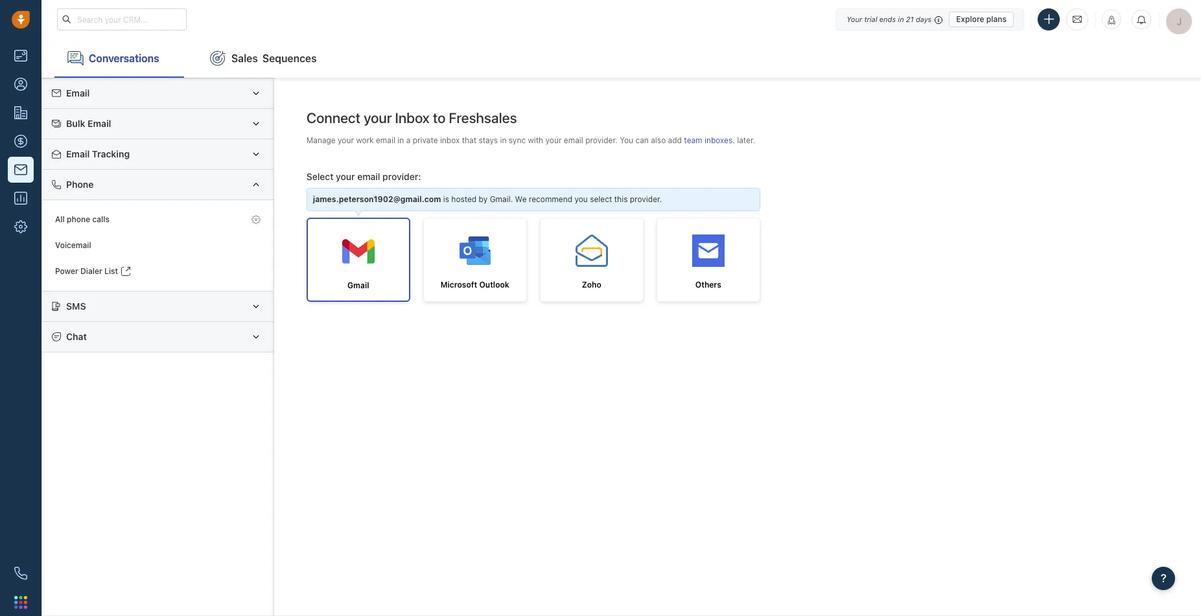 Task type: vqa. For each thing, say whether or not it's contained in the screenshot.
2.56K
no



Task type: describe. For each thing, give the bounding box(es) containing it.
also
[[651, 135, 666, 145]]

email for email
[[66, 88, 90, 99]]

provider:
[[383, 171, 421, 182]]

microsoft outlook
[[441, 280, 510, 290]]

your right with
[[546, 135, 562, 145]]

add
[[668, 135, 682, 145]]

team
[[684, 135, 703, 145]]

zoho
[[582, 280, 602, 290]]

stays
[[479, 135, 498, 145]]

your
[[847, 15, 863, 23]]

21
[[907, 15, 914, 23]]

tab list containing conversations
[[42, 39, 1202, 78]]

select
[[307, 171, 334, 182]]

gmail.
[[490, 195, 513, 204]]

conversations link
[[54, 39, 184, 78]]

you
[[620, 135, 634, 145]]

phone
[[66, 179, 94, 190]]

work
[[356, 135, 374, 145]]

voicemail link
[[49, 233, 267, 259]]

is
[[443, 195, 449, 204]]

tracking
[[92, 149, 130, 160]]

sms
[[66, 301, 86, 312]]

sales
[[232, 52, 258, 64]]

1 vertical spatial email
[[88, 118, 111, 129]]

email tracking
[[66, 149, 130, 160]]

0 horizontal spatial provider.
[[586, 135, 618, 145]]

sequences
[[263, 52, 317, 64]]

email for email tracking
[[66, 149, 90, 160]]

this
[[615, 195, 628, 204]]

chat
[[66, 331, 87, 342]]

james.peterson1902@gmail.com
[[313, 195, 441, 204]]

bulk email
[[66, 118, 111, 129]]

team inboxes. link
[[684, 135, 738, 145]]

2 horizontal spatial in
[[898, 15, 905, 23]]

dialer
[[80, 267, 102, 277]]

hosted
[[452, 195, 477, 204]]

phone image
[[14, 567, 27, 580]]

others
[[696, 280, 722, 290]]

zoho link
[[540, 218, 644, 302]]

later.
[[738, 135, 756, 145]]

manage
[[307, 135, 336, 145]]

power dialer list link
[[49, 259, 267, 285]]

email image
[[1073, 14, 1082, 25]]

to
[[433, 110, 446, 126]]

calls
[[92, 215, 110, 225]]



Task type: locate. For each thing, give the bounding box(es) containing it.
others link
[[657, 218, 761, 302]]

sync
[[509, 135, 526, 145]]

plans
[[987, 14, 1007, 24]]

1 horizontal spatial provider.
[[630, 195, 662, 204]]

0 horizontal spatial in
[[398, 135, 404, 145]]

a
[[406, 135, 411, 145]]

your for to
[[364, 110, 392, 126]]

bulk
[[66, 118, 85, 129]]

inboxes.
[[705, 135, 735, 145]]

sales sequences
[[232, 52, 317, 64]]

0 vertical spatial email
[[66, 88, 90, 99]]

voicemail
[[55, 241, 91, 251]]

gmail
[[348, 281, 369, 291]]

that
[[462, 135, 477, 145]]

select your email provider:
[[307, 171, 421, 182]]

tab list
[[42, 39, 1202, 78]]

provider. right this
[[630, 195, 662, 204]]

explore plans link
[[950, 11, 1014, 27]]

can
[[636, 135, 649, 145]]

inbox
[[395, 110, 430, 126]]

in left sync
[[500, 135, 507, 145]]

connect
[[307, 110, 361, 126]]

in left 21
[[898, 15, 905, 23]]

email up phone
[[66, 149, 90, 160]]

select
[[590, 195, 612, 204]]

microsoft
[[441, 280, 477, 290]]

your trial ends in 21 days
[[847, 15, 932, 23]]

2 vertical spatial email
[[66, 149, 90, 160]]

in
[[898, 15, 905, 23], [398, 135, 404, 145], [500, 135, 507, 145]]

connect your inbox to freshsales
[[307, 110, 517, 126]]

ends
[[880, 15, 896, 23]]

Search your CRM... text field
[[57, 8, 187, 30]]

email right with
[[564, 135, 584, 145]]

days
[[916, 15, 932, 23]]

conversations
[[89, 52, 159, 64]]

james.peterson1902@gmail.com is hosted by gmail. we recommend you select this provider.
[[313, 195, 662, 204]]

your
[[364, 110, 392, 126], [338, 135, 354, 145], [546, 135, 562, 145], [336, 171, 355, 182]]

email
[[66, 88, 90, 99], [88, 118, 111, 129], [66, 149, 90, 160]]

we
[[515, 195, 527, 204]]

trial
[[865, 15, 878, 23]]

outlook
[[480, 280, 510, 290]]

freshworks switcher image
[[14, 597, 27, 610]]

1 horizontal spatial in
[[500, 135, 507, 145]]

your up the "work" on the top left of page
[[364, 110, 392, 126]]

email right the "work" on the top left of page
[[376, 135, 396, 145]]

gmail link
[[307, 218, 410, 302]]

your left the "work" on the top left of page
[[338, 135, 354, 145]]

list
[[104, 267, 118, 277]]

phone element
[[8, 561, 34, 587]]

your for email
[[338, 135, 354, 145]]

email right bulk at the top left
[[88, 118, 111, 129]]

phone
[[67, 215, 90, 225]]

explore
[[957, 14, 985, 24]]

all phone calls
[[55, 215, 110, 225]]

in left a
[[398, 135, 404, 145]]

provider. left you
[[586, 135, 618, 145]]

email up james.peterson1902@gmail.com on the left of page
[[358, 171, 380, 182]]

your for provider:
[[336, 171, 355, 182]]

explore plans
[[957, 14, 1007, 24]]

all
[[55, 215, 65, 225]]

manage your work email in a private inbox that stays in sync with your email provider. you can also add team inboxes. later.
[[307, 135, 756, 145]]

your right select
[[336, 171, 355, 182]]

with
[[528, 135, 544, 145]]

sales sequences link
[[197, 39, 330, 78]]

microsoft outlook link
[[423, 218, 527, 302]]

1 vertical spatial provider.
[[630, 195, 662, 204]]

email
[[376, 135, 396, 145], [564, 135, 584, 145], [358, 171, 380, 182]]

private
[[413, 135, 438, 145]]

recommend
[[529, 195, 573, 204]]

email up bulk at the top left
[[66, 88, 90, 99]]

power dialer list
[[55, 267, 118, 277]]

all phone calls link
[[49, 207, 267, 233]]

provider.
[[586, 135, 618, 145], [630, 195, 662, 204]]

inbox
[[440, 135, 460, 145]]

power
[[55, 267, 78, 277]]

0 vertical spatial provider.
[[586, 135, 618, 145]]

freshsales
[[449, 110, 517, 126]]

by
[[479, 195, 488, 204]]

you
[[575, 195, 588, 204]]



